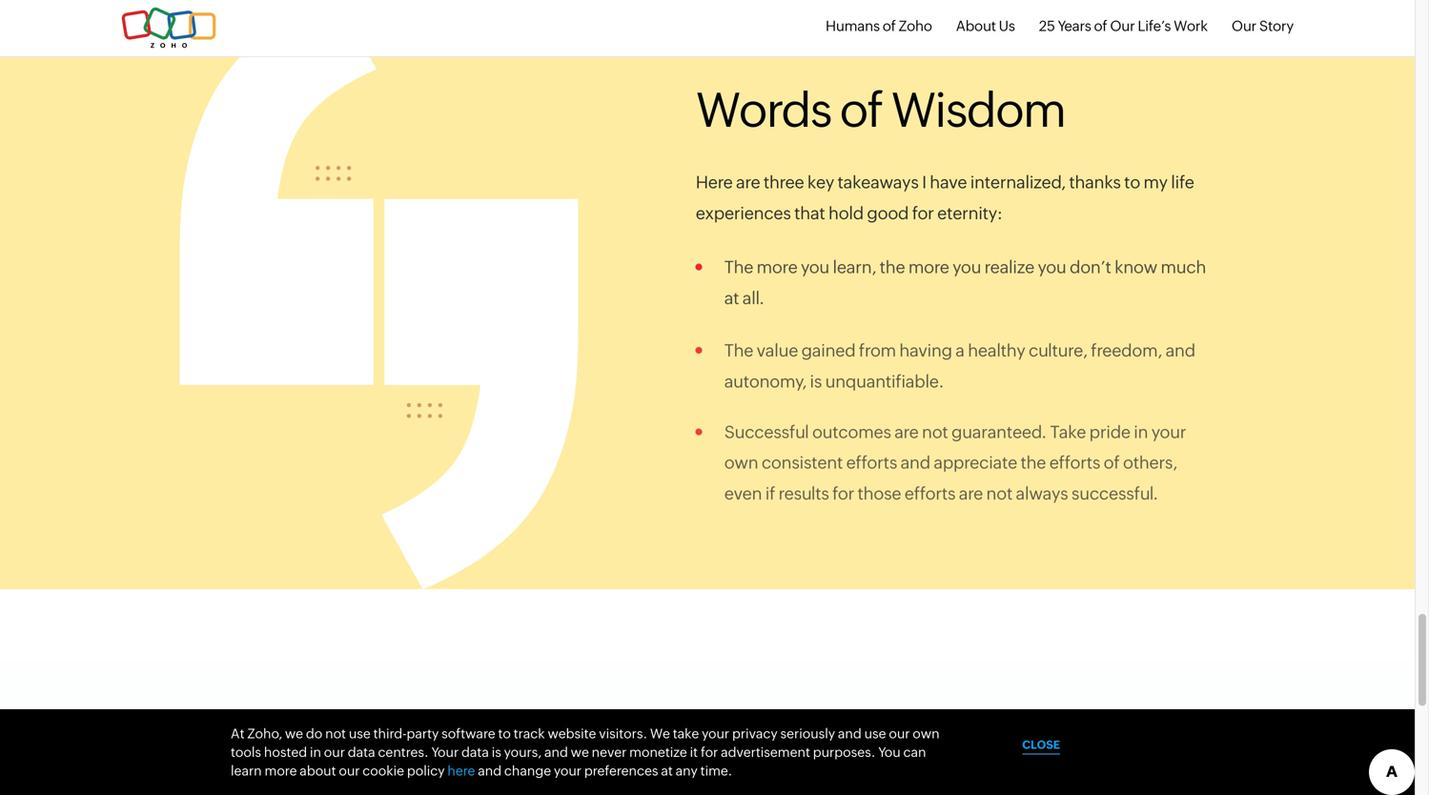 Task type: locate. For each thing, give the bounding box(es) containing it.
we
[[650, 726, 670, 741]]

in
[[1134, 421, 1148, 441], [310, 745, 321, 760]]

is down gained
[[810, 371, 822, 390]]

value
[[757, 340, 798, 359]]

1 horizontal spatial you
[[953, 257, 981, 277]]

the up always
[[1021, 452, 1046, 472]]

the right learn,
[[880, 257, 905, 277]]

learn,
[[833, 257, 876, 277]]

you left learn,
[[801, 257, 829, 277]]

are right outcomes
[[894, 421, 919, 441]]

1 vertical spatial the
[[724, 340, 753, 359]]

have
[[930, 173, 967, 192]]

our for our story
[[1232, 18, 1257, 34]]

efforts up those
[[846, 452, 897, 472]]

efforts
[[846, 452, 897, 472], [1049, 452, 1100, 472], [905, 483, 956, 502]]

to inside here are three key takeaways i have internalized, thanks to my life experiences that hold good for eternity:
[[1124, 173, 1140, 192]]

zoho,
[[247, 726, 282, 741]]

outcomes
[[812, 421, 891, 441]]

and down website
[[544, 745, 568, 760]]

at left any
[[661, 763, 673, 778]]

the inside the value gained from having a healthy culture, freedom, and autonomy, is unquantifiable.
[[724, 340, 753, 359]]

yours,
[[504, 745, 542, 760]]

our left story
[[1232, 18, 1257, 34]]

your
[[1151, 421, 1186, 441], [702, 726, 729, 741], [554, 763, 582, 778]]

data down the software on the left
[[461, 745, 489, 760]]

not right do
[[325, 726, 346, 741]]

to for my
[[1124, 173, 1140, 192]]

in inside successful outcomes are not guaranteed. take pride in your own consistent efforts and appreciate the efforts of others, even if results for those efforts are not always successful.
[[1134, 421, 1148, 441]]

2 use from the left
[[864, 726, 886, 741]]

consistent
[[762, 452, 843, 472]]

our story link
[[1232, 18, 1294, 34]]

1 vertical spatial are
[[894, 421, 919, 441]]

2 vertical spatial your
[[554, 763, 582, 778]]

own
[[724, 452, 758, 472], [913, 726, 940, 741]]

1 vertical spatial for
[[832, 483, 854, 502]]

25 years of our life's work
[[1039, 18, 1208, 34]]

do
[[306, 726, 322, 741]]

are up "experiences"
[[736, 173, 760, 192]]

1 vertical spatial is
[[492, 745, 501, 760]]

your down website
[[554, 763, 582, 778]]

our right about
[[339, 763, 360, 778]]

use left third-
[[349, 726, 371, 741]]

1 vertical spatial to
[[498, 726, 511, 741]]

0 vertical spatial is
[[810, 371, 822, 390]]

own inside at zoho, we do not use third-party software to track website visitors. we take your privacy seriously and use our own tools hosted in our data centres. your data is yours, and we never monetize it for advertisement purposes. you can learn more about our cookie policy
[[913, 726, 940, 741]]

healthy
[[968, 340, 1025, 359]]

to
[[1124, 173, 1140, 192], [498, 726, 511, 741]]

0 horizontal spatial is
[[492, 745, 501, 760]]

1 horizontal spatial not
[[922, 421, 948, 441]]

0 vertical spatial the
[[724, 257, 753, 277]]

software
[[442, 726, 495, 741]]

0 horizontal spatial use
[[349, 726, 371, 741]]

0 horizontal spatial data
[[348, 745, 375, 760]]

use up the you
[[864, 726, 886, 741]]

our up the you
[[889, 726, 910, 741]]

for right it
[[701, 745, 718, 760]]

1 you from the left
[[801, 257, 829, 277]]

here are three key takeaways i have internalized, thanks to my life experiences that hold good for eternity:
[[696, 173, 1194, 223]]

0 vertical spatial our
[[889, 726, 910, 741]]

having
[[899, 340, 952, 359]]

humans of zoho link
[[826, 18, 932, 34]]

data
[[348, 745, 375, 760], [461, 745, 489, 760]]

hosted
[[264, 745, 307, 760]]

about us link
[[956, 18, 1015, 34]]

monetize
[[629, 745, 687, 760]]

to left track
[[498, 726, 511, 741]]

and inside successful outcomes are not guaranteed. take pride in your own consistent efforts and appreciate the efforts of others, even if results for those efforts are not always successful.
[[901, 452, 930, 472]]

years
[[1058, 18, 1091, 34]]

results
[[779, 483, 829, 502]]

and
[[1166, 340, 1195, 359], [901, 452, 930, 472], [838, 726, 862, 741], [544, 745, 568, 760], [478, 763, 502, 778]]

you left the realize
[[953, 257, 981, 277]]

1 horizontal spatial our
[[1110, 18, 1135, 34]]

0 horizontal spatial not
[[325, 726, 346, 741]]

1 horizontal spatial for
[[832, 483, 854, 502]]

for inside here are three key takeaways i have internalized, thanks to my life experiences that hold good for eternity:
[[912, 203, 934, 223]]

our story
[[1232, 18, 1294, 34]]

0 vertical spatial for
[[912, 203, 934, 223]]

is left yours,
[[492, 745, 501, 760]]

zoho
[[899, 18, 932, 34]]

and inside the value gained from having a healthy culture, freedom, and autonomy, is unquantifiable.
[[1166, 340, 1195, 359]]

1 the from the top
[[724, 257, 753, 277]]

visitors.
[[599, 726, 647, 741]]

our stories
[[606, 708, 809, 757]]

more up all.
[[757, 257, 798, 277]]

your up others,
[[1151, 421, 1186, 441]]

not up appreciate
[[922, 421, 948, 441]]

1 horizontal spatial is
[[810, 371, 822, 390]]

are
[[736, 173, 760, 192], [894, 421, 919, 441], [959, 483, 983, 502]]

our up the preferences
[[606, 708, 678, 757]]

eternity:
[[937, 203, 1003, 223]]

1 horizontal spatial we
[[571, 745, 589, 760]]

for
[[912, 203, 934, 223], [832, 483, 854, 502], [701, 745, 718, 760]]

2 vertical spatial our
[[339, 763, 360, 778]]

0 horizontal spatial more
[[265, 763, 297, 778]]

1 horizontal spatial own
[[913, 726, 940, 741]]

0 vertical spatial are
[[736, 173, 760, 192]]

0 horizontal spatial the
[[880, 257, 905, 277]]

not
[[922, 421, 948, 441], [986, 483, 1013, 502], [325, 726, 346, 741]]

1 vertical spatial at
[[661, 763, 673, 778]]

to left the my
[[1124, 173, 1140, 192]]

1 vertical spatial your
[[702, 726, 729, 741]]

1 horizontal spatial to
[[1124, 173, 1140, 192]]

know
[[1115, 257, 1157, 277]]

good
[[867, 203, 909, 223]]

1 vertical spatial the
[[1021, 452, 1046, 472]]

2 horizontal spatial our
[[1232, 18, 1257, 34]]

successful.
[[1072, 483, 1158, 502]]

and up those
[[901, 452, 930, 472]]

preferences
[[584, 763, 658, 778]]

at
[[231, 726, 245, 741]]

can
[[903, 745, 926, 760]]

the inside the more you learn, the more you realize you don't know much at all.
[[880, 257, 905, 277]]

0 vertical spatial the
[[880, 257, 905, 277]]

to inside at zoho, we do not use third-party software to track website visitors. we take your privacy seriously and use our own tools hosted in our data centres. your data is yours, and we never monetize it for advertisement purposes. you can learn more about our cookie policy
[[498, 726, 511, 741]]

your right take
[[702, 726, 729, 741]]

data up cookie
[[348, 745, 375, 760]]

we down website
[[571, 745, 589, 760]]

words of wisdom
[[696, 82, 1065, 137]]

here
[[447, 763, 475, 778]]

you left don't
[[1038, 257, 1066, 277]]

more down hosted
[[265, 763, 297, 778]]

efforts right those
[[905, 483, 956, 502]]

0 vertical spatial in
[[1134, 421, 1148, 441]]

the
[[724, 257, 753, 277], [724, 340, 753, 359]]

for down 'i'
[[912, 203, 934, 223]]

much
[[1161, 257, 1206, 277]]

0 horizontal spatial for
[[701, 745, 718, 760]]

more down good
[[908, 257, 949, 277]]

1 horizontal spatial in
[[1134, 421, 1148, 441]]

0 vertical spatial not
[[922, 421, 948, 441]]

2 horizontal spatial your
[[1151, 421, 1186, 441]]

life's
[[1138, 18, 1171, 34]]

all.
[[742, 288, 764, 307]]

2 vertical spatial are
[[959, 483, 983, 502]]

2 vertical spatial not
[[325, 726, 346, 741]]

at left all.
[[724, 288, 739, 307]]

we left do
[[285, 726, 303, 741]]

own up can
[[913, 726, 940, 741]]

0 vertical spatial at
[[724, 288, 739, 307]]

1 horizontal spatial use
[[864, 726, 886, 741]]

our up about
[[324, 745, 345, 760]]

0 horizontal spatial to
[[498, 726, 511, 741]]

the
[[880, 257, 905, 277], [1021, 452, 1046, 472]]

the inside the more you learn, the more you realize you don't know much at all.
[[724, 257, 753, 277]]

2 horizontal spatial efforts
[[1049, 452, 1100, 472]]

our left life's
[[1110, 18, 1135, 34]]

more
[[757, 257, 798, 277], [908, 257, 949, 277], [265, 763, 297, 778]]

in right pride
[[1134, 421, 1148, 441]]

0 horizontal spatial our
[[606, 708, 678, 757]]

at zoho, we do not use third-party software to track website visitors. we take your privacy seriously and use our own tools hosted in our data centres. your data is yours, and we never monetize it for advertisement purposes. you can learn more about our cookie policy
[[231, 726, 940, 778]]

0 horizontal spatial efforts
[[846, 452, 897, 472]]

0 horizontal spatial your
[[554, 763, 582, 778]]

2 horizontal spatial you
[[1038, 257, 1066, 277]]

take
[[673, 726, 699, 741]]

your inside at zoho, we do not use third-party software to track website visitors. we take your privacy seriously and use our own tools hosted in our data centres. your data is yours, and we never monetize it for advertisement purposes. you can learn more about our cookie policy
[[702, 726, 729, 741]]

2 vertical spatial for
[[701, 745, 718, 760]]

1 horizontal spatial data
[[461, 745, 489, 760]]

advertisement
[[721, 745, 810, 760]]

of down pride
[[1104, 452, 1120, 472]]

1 horizontal spatial at
[[724, 288, 739, 307]]

1 horizontal spatial your
[[702, 726, 729, 741]]

0 vertical spatial your
[[1151, 421, 1186, 441]]

is
[[810, 371, 822, 390], [492, 745, 501, 760]]

the up all.
[[724, 257, 753, 277]]

0 vertical spatial own
[[724, 452, 758, 472]]

0 horizontal spatial are
[[736, 173, 760, 192]]

1 vertical spatial in
[[310, 745, 321, 760]]

0 horizontal spatial in
[[310, 745, 321, 760]]

is inside at zoho, we do not use third-party software to track website visitors. we take your privacy seriously and use our own tools hosted in our data centres. your data is yours, and we never monetize it for advertisement purposes. you can learn more about our cookie policy
[[492, 745, 501, 760]]

1 vertical spatial our
[[324, 745, 345, 760]]

0 horizontal spatial own
[[724, 452, 758, 472]]

we
[[285, 726, 303, 741], [571, 745, 589, 760]]

are down appreciate
[[959, 483, 983, 502]]

and right "freedom,"
[[1166, 340, 1195, 359]]

here link
[[447, 763, 475, 778]]

efforts down take
[[1049, 452, 1100, 472]]

1 horizontal spatial the
[[1021, 452, 1046, 472]]

1 vertical spatial own
[[913, 726, 940, 741]]

0 horizontal spatial we
[[285, 726, 303, 741]]

0 horizontal spatial you
[[801, 257, 829, 277]]

1 horizontal spatial more
[[757, 257, 798, 277]]

our for our stories
[[606, 708, 678, 757]]

2 horizontal spatial not
[[986, 483, 1013, 502]]

privacy
[[732, 726, 778, 741]]

at
[[724, 288, 739, 307], [661, 763, 673, 778]]

own up even
[[724, 452, 758, 472]]

not down appreciate
[[986, 483, 1013, 502]]

the left value
[[724, 340, 753, 359]]

hold
[[829, 203, 864, 223]]

for left those
[[832, 483, 854, 502]]

in down do
[[310, 745, 321, 760]]

you
[[801, 257, 829, 277], [953, 257, 981, 277], [1038, 257, 1066, 277]]

2 the from the top
[[724, 340, 753, 359]]

our
[[889, 726, 910, 741], [324, 745, 345, 760], [339, 763, 360, 778]]

tools
[[231, 745, 261, 760]]

0 vertical spatial to
[[1124, 173, 1140, 192]]

my
[[1144, 173, 1168, 192]]

of left zoho
[[883, 18, 896, 34]]

time.
[[700, 763, 732, 778]]

unquantifiable.
[[825, 371, 944, 390]]

about
[[956, 18, 996, 34]]

2 horizontal spatial for
[[912, 203, 934, 223]]



Task type: vqa. For each thing, say whether or not it's contained in the screenshot.
manager,
no



Task type: describe. For each thing, give the bounding box(es) containing it.
key
[[807, 173, 834, 192]]

takeaways
[[838, 173, 919, 192]]

more inside at zoho, we do not use third-party software to track website visitors. we take your privacy seriously and use our own tools hosted in our data centres. your data is yours, and we never monetize it for advertisement purposes. you can learn more about our cookie policy
[[265, 763, 297, 778]]

is inside the value gained from having a healthy culture, freedom, and autonomy, is unquantifiable.
[[810, 371, 822, 390]]

that
[[794, 203, 825, 223]]

life
[[1171, 173, 1194, 192]]

experiences
[[696, 203, 791, 223]]

here
[[696, 173, 733, 192]]

change
[[504, 763, 551, 778]]

1 data from the left
[[348, 745, 375, 760]]

words
[[696, 82, 831, 137]]

1 use from the left
[[349, 726, 371, 741]]

any
[[676, 763, 698, 778]]

here and change your preferences at any time.
[[447, 763, 732, 778]]

for inside at zoho, we do not use third-party software to track website visitors. we take your privacy seriously and use our own tools hosted in our data centres. your data is yours, and we never monetize it for advertisement purposes. you can learn more about our cookie policy
[[701, 745, 718, 760]]

story
[[1259, 18, 1294, 34]]

of inside successful outcomes are not guaranteed. take pride in your own consistent efforts and appreciate the efforts of others, even if results for those efforts are not always successful.
[[1104, 452, 1120, 472]]

1 horizontal spatial are
[[894, 421, 919, 441]]

not inside at zoho, we do not use third-party software to track website visitors. we take your privacy seriously and use our own tools hosted in our data centres. your data is yours, and we never monetize it for advertisement purposes. you can learn more about our cookie policy
[[325, 726, 346, 741]]

the for the more you learn, the more you realize you don't know much at all.
[[724, 257, 753, 277]]

successful outcomes are not guaranteed. take pride in your own consistent efforts and appreciate the efforts of others, even if results for those efforts are not always successful.
[[724, 421, 1186, 502]]

3 you from the left
[[1038, 257, 1066, 277]]

2 horizontal spatial are
[[959, 483, 983, 502]]

the for the value gained from having a healthy culture, freedom, and autonomy, is unquantifiable.
[[724, 340, 753, 359]]

third-
[[373, 726, 407, 741]]

2 horizontal spatial more
[[908, 257, 949, 277]]

work
[[1174, 18, 1208, 34]]

centres.
[[378, 745, 429, 760]]

always
[[1016, 483, 1068, 502]]

to for track
[[498, 726, 511, 741]]

for inside successful outcomes are not guaranteed. take pride in your own consistent efforts and appreciate the efforts of others, even if results for those efforts are not always successful.
[[832, 483, 854, 502]]

those
[[858, 483, 901, 502]]

party
[[407, 726, 439, 741]]

website
[[548, 726, 596, 741]]

at inside the more you learn, the more you realize you don't know much at all.
[[724, 288, 739, 307]]

don't
[[1070, 257, 1111, 277]]

thanks
[[1069, 173, 1121, 192]]

of up takeaways
[[840, 82, 883, 137]]

and right 'here'
[[478, 763, 502, 778]]

seriously
[[780, 726, 835, 741]]

about
[[300, 763, 336, 778]]

pride
[[1089, 421, 1131, 441]]

learn
[[231, 763, 262, 778]]

never
[[592, 745, 627, 760]]

purposes.
[[813, 745, 876, 760]]

25 years of our life's work link
[[1039, 18, 1208, 34]]

of right years
[[1094, 18, 1107, 34]]

1 vertical spatial not
[[986, 483, 1013, 502]]

the value gained from having a healthy culture, freedom, and autonomy, is unquantifiable.
[[724, 340, 1195, 390]]

stories
[[686, 708, 809, 757]]

2 you from the left
[[953, 257, 981, 277]]

0 vertical spatial we
[[285, 726, 303, 741]]

your inside successful outcomes are not guaranteed. take pride in your own consistent efforts and appreciate the efforts of others, even if results for those efforts are not always successful.
[[1151, 421, 1186, 441]]

you
[[878, 745, 901, 760]]

if
[[765, 483, 775, 502]]

culture,
[[1029, 340, 1088, 359]]

others,
[[1123, 452, 1177, 472]]

autonomy,
[[724, 371, 807, 390]]

appreciate
[[934, 452, 1017, 472]]

humans
[[826, 18, 880, 34]]

25
[[1039, 18, 1055, 34]]

close
[[1022, 738, 1060, 751]]

it
[[690, 745, 698, 760]]

take
[[1050, 421, 1086, 441]]

humans of zoho
[[826, 18, 932, 34]]

own inside successful outcomes are not guaranteed. take pride in your own consistent efforts and appreciate the efforts of others, even if results for those efforts are not always successful.
[[724, 452, 758, 472]]

guaranteed.
[[951, 421, 1047, 441]]

and up purposes.
[[838, 726, 862, 741]]

i
[[922, 173, 927, 192]]

track
[[514, 726, 545, 741]]

policy
[[407, 763, 445, 778]]

your
[[431, 745, 459, 760]]

2 data from the left
[[461, 745, 489, 760]]

1 vertical spatial we
[[571, 745, 589, 760]]

cookie
[[363, 763, 404, 778]]

freedom,
[[1091, 340, 1162, 359]]

0 horizontal spatial at
[[661, 763, 673, 778]]

in inside at zoho, we do not use third-party software to track website visitors. we take your privacy seriously and use our own tools hosted in our data centres. your data is yours, and we never monetize it for advertisement purposes. you can learn more about our cookie policy
[[310, 745, 321, 760]]

gained
[[801, 340, 856, 359]]

are inside here are three key takeaways i have internalized, thanks to my life experiences that hold good for eternity:
[[736, 173, 760, 192]]

even
[[724, 483, 762, 502]]

the more you learn, the more you realize you don't know much at all.
[[724, 257, 1206, 307]]

three
[[763, 173, 804, 192]]

us
[[999, 18, 1015, 34]]

wisdom
[[891, 82, 1065, 137]]

successful
[[724, 421, 809, 441]]

about us
[[956, 18, 1015, 34]]

the inside successful outcomes are not guaranteed. take pride in your own consistent efforts and appreciate the efforts of others, even if results for those efforts are not always successful.
[[1021, 452, 1046, 472]]

1 horizontal spatial efforts
[[905, 483, 956, 502]]

internalized,
[[970, 173, 1066, 192]]



